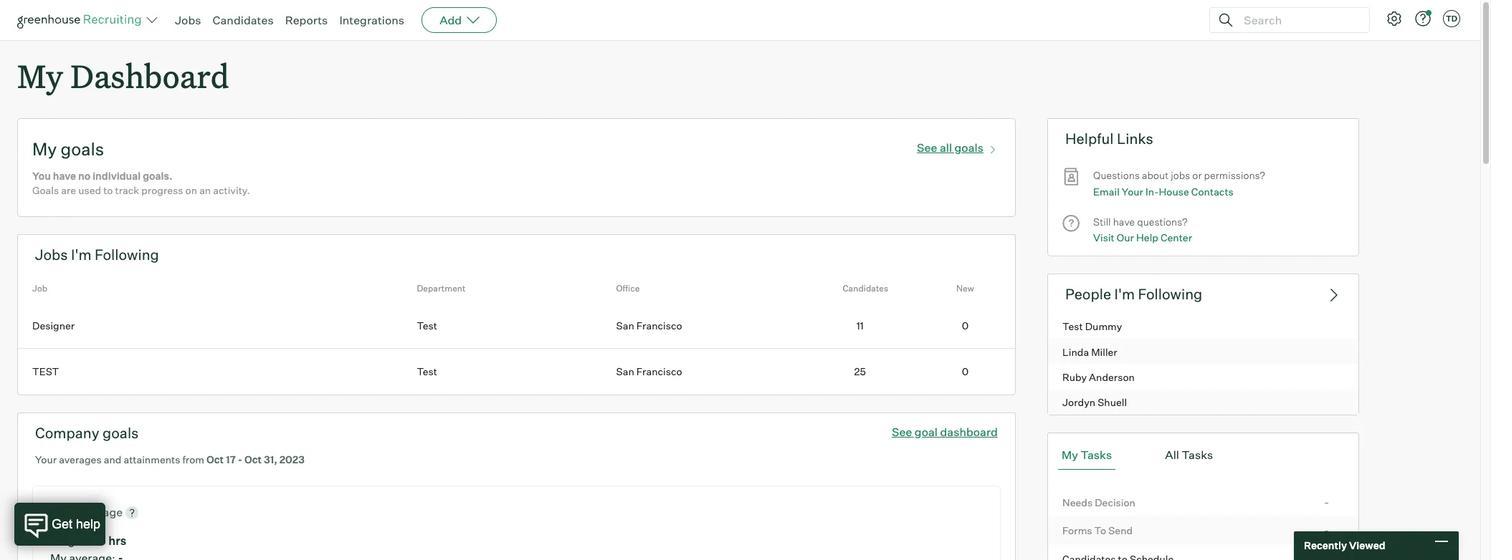 Task type: locate. For each thing, give the bounding box(es) containing it.
1 horizontal spatial jobs
[[175, 13, 201, 27]]

1 vertical spatial san
[[616, 366, 634, 378]]

viewed
[[1349, 540, 1385, 552]]

1 vertical spatial san francisco
[[616, 366, 682, 378]]

activity.
[[213, 184, 250, 197]]

1 francisco from the top
[[637, 320, 682, 332]]

your inside the questions about jobs or permissions? email your in-house contacts
[[1122, 185, 1143, 198]]

see left goal
[[892, 425, 912, 439]]

goals up the no
[[61, 138, 104, 160]]

an
[[199, 184, 211, 197]]

goals for my goals
[[61, 138, 104, 160]]

department
[[417, 283, 466, 294]]

still
[[1093, 216, 1111, 228]]

2 vertical spatial -
[[1324, 523, 1329, 538]]

francisco
[[637, 320, 682, 332], [637, 366, 682, 378]]

goals
[[32, 184, 59, 197]]

on
[[185, 184, 197, 197]]

i'm right people on the bottom of page
[[1114, 285, 1135, 303]]

miller
[[1091, 346, 1118, 358]]

following for jobs i'm following
[[95, 246, 159, 264]]

td
[[1446, 14, 1458, 24]]

test for 25
[[417, 366, 437, 378]]

0 vertical spatial jobs
[[175, 13, 201, 27]]

job
[[32, 283, 47, 294]]

- for needs decision
[[1324, 495, 1329, 510]]

jobs up job
[[35, 246, 68, 264]]

san for 25
[[616, 366, 634, 378]]

1 horizontal spatial see
[[917, 141, 937, 155]]

0 horizontal spatial following
[[95, 246, 159, 264]]

1 vertical spatial my
[[32, 138, 57, 160]]

i'm
[[71, 246, 91, 264], [1114, 285, 1135, 303]]

my down greenhouse recruiting image
[[17, 54, 63, 97]]

0 horizontal spatial jobs
[[35, 246, 68, 264]]

goals up and
[[102, 424, 139, 442]]

san
[[616, 320, 634, 332], [616, 366, 634, 378]]

your down company
[[35, 454, 57, 466]]

0 horizontal spatial i'm
[[71, 246, 91, 264]]

my dashboard
[[17, 54, 229, 97]]

goals for company goals
[[102, 424, 139, 442]]

1 vertical spatial -
[[1324, 495, 1329, 510]]

integrations
[[339, 13, 404, 27]]

65
[[91, 534, 106, 549]]

tasks for my tasks
[[1081, 448, 1112, 462]]

jordyn
[[1063, 397, 1096, 409]]

0 up the dashboard
[[962, 366, 969, 378]]

people i'm following link
[[1047, 274, 1359, 314]]

25 link
[[816, 349, 915, 395]]

0 vertical spatial francisco
[[637, 320, 682, 332]]

tasks for all tasks
[[1182, 448, 1213, 462]]

11
[[856, 320, 864, 332]]

0 down new
[[962, 320, 969, 332]]

0 link down new
[[915, 303, 1015, 349]]

designer link
[[18, 303, 417, 349]]

candidates up 11 link
[[843, 283, 888, 294]]

0 vertical spatial my
[[17, 54, 63, 97]]

target:
[[50, 534, 89, 549]]

tasks up 'needs decision'
[[1081, 448, 1112, 462]]

about
[[1142, 169, 1169, 182]]

2 vertical spatial my
[[1062, 448, 1078, 462]]

0 vertical spatial 0
[[962, 320, 969, 332]]

san francisco
[[616, 320, 682, 332], [616, 366, 682, 378]]

contacts
[[1191, 185, 1234, 198]]

help
[[1136, 232, 1158, 244]]

2 francisco from the top
[[637, 366, 682, 378]]

following up test dummy link
[[1138, 285, 1203, 303]]

i'm for people
[[1114, 285, 1135, 303]]

1 vertical spatial jobs
[[35, 246, 68, 264]]

- for forms to send
[[1324, 523, 1329, 538]]

test inside test dummy link
[[1063, 321, 1083, 333]]

1 horizontal spatial oct
[[245, 454, 262, 466]]

1 tasks from the left
[[1081, 448, 1112, 462]]

all tasks
[[1165, 448, 1213, 462]]

0 horizontal spatial see
[[892, 425, 912, 439]]

0 vertical spatial san
[[616, 320, 634, 332]]

following
[[95, 246, 159, 264], [1138, 285, 1203, 303]]

1 horizontal spatial your
[[1122, 185, 1143, 198]]

oct left 17
[[207, 454, 224, 466]]

1 oct from the left
[[207, 454, 224, 466]]

add
[[440, 13, 462, 27]]

have up our
[[1113, 216, 1135, 228]]

ruby anderson link
[[1048, 364, 1359, 390]]

your left in-
[[1122, 185, 1143, 198]]

oct left 31,
[[245, 454, 262, 466]]

2 0 link from the top
[[915, 349, 1015, 395]]

my up the needs
[[1062, 448, 1078, 462]]

to
[[103, 184, 113, 197]]

in-
[[1146, 185, 1159, 198]]

1 vertical spatial francisco
[[637, 366, 682, 378]]

see inside see all goals link
[[917, 141, 937, 155]]

your averages and attainments from oct 17 - oct 31, 2023
[[35, 454, 305, 466]]

have inside still have questions? visit our help center
[[1113, 216, 1135, 228]]

0
[[962, 320, 969, 332], [962, 366, 969, 378]]

1 san francisco from the top
[[616, 320, 682, 332]]

recently viewed
[[1304, 540, 1385, 552]]

company
[[35, 424, 99, 442]]

1 0 link from the top
[[915, 303, 1015, 349]]

tasks right all
[[1182, 448, 1213, 462]]

in
[[80, 506, 90, 520]]

dashboard
[[70, 54, 229, 97]]

tasks
[[1081, 448, 1112, 462], [1182, 448, 1213, 462]]

i'm down used
[[71, 246, 91, 264]]

have for goals
[[53, 170, 76, 182]]

1 san from the top
[[616, 320, 634, 332]]

candidates right jobs link
[[213, 13, 274, 27]]

tab list
[[1058, 441, 1348, 470]]

my for my dashboard
[[17, 54, 63, 97]]

0 horizontal spatial oct
[[207, 454, 224, 466]]

0 vertical spatial i'm
[[71, 246, 91, 264]]

see left all
[[917, 141, 937, 155]]

following for people i'm following
[[1138, 285, 1203, 303]]

td button
[[1443, 10, 1460, 27]]

my tasks
[[1062, 448, 1112, 462]]

1 horizontal spatial following
[[1138, 285, 1203, 303]]

31,
[[264, 454, 277, 466]]

1 horizontal spatial tasks
[[1182, 448, 1213, 462]]

1 vertical spatial candidates
[[843, 283, 888, 294]]

2 san francisco from the top
[[616, 366, 682, 378]]

have up are at the top left of the page
[[53, 170, 76, 182]]

1 horizontal spatial i'm
[[1114, 285, 1135, 303]]

1 vertical spatial i'm
[[1114, 285, 1135, 303]]

my
[[17, 54, 63, 97], [32, 138, 57, 160], [1062, 448, 1078, 462]]

0 vertical spatial san francisco
[[616, 320, 682, 332]]

jobs
[[175, 13, 201, 27], [35, 246, 68, 264]]

francisco for 25
[[637, 366, 682, 378]]

2 0 from the top
[[962, 366, 969, 378]]

1 0 from the top
[[962, 320, 969, 332]]

test
[[32, 366, 59, 378]]

1 vertical spatial following
[[1138, 285, 1203, 303]]

1 vertical spatial your
[[35, 454, 57, 466]]

linda
[[1063, 346, 1089, 358]]

0 horizontal spatial tasks
[[1081, 448, 1112, 462]]

my inside button
[[1062, 448, 1078, 462]]

1 vertical spatial see
[[892, 425, 912, 439]]

oct
[[207, 454, 224, 466], [245, 454, 262, 466]]

office
[[616, 283, 640, 294]]

are
[[61, 184, 76, 197]]

candidates
[[213, 13, 274, 27], [843, 283, 888, 294]]

have inside you have no individual goals. goals are used to track progress on an activity.
[[53, 170, 76, 182]]

0 vertical spatial see
[[917, 141, 937, 155]]

goal
[[915, 425, 938, 439]]

0 link up the dashboard
[[915, 349, 1015, 395]]

1 vertical spatial have
[[1113, 216, 1135, 228]]

to
[[1094, 525, 1106, 537]]

ruby anderson
[[1063, 371, 1135, 384]]

goals.
[[143, 170, 172, 182]]

1 horizontal spatial candidates
[[843, 283, 888, 294]]

0 vertical spatial following
[[95, 246, 159, 264]]

my goals
[[32, 138, 104, 160]]

following down track at the left top of the page
[[95, 246, 159, 264]]

0 for 11
[[962, 320, 969, 332]]

17
[[226, 454, 236, 466]]

i'm for jobs
[[71, 246, 91, 264]]

0 vertical spatial your
[[1122, 185, 1143, 198]]

house
[[1159, 185, 1189, 198]]

1 vertical spatial 0
[[962, 366, 969, 378]]

jobs
[[1171, 169, 1190, 182]]

0 link
[[915, 303, 1015, 349], [915, 349, 1015, 395]]

my for my goals
[[32, 138, 57, 160]]

2 san from the top
[[616, 366, 634, 378]]

1 horizontal spatial have
[[1113, 216, 1135, 228]]

jordyn shuell link
[[1048, 390, 1359, 415]]

0 horizontal spatial have
[[53, 170, 76, 182]]

0 vertical spatial have
[[53, 170, 76, 182]]

my up you
[[32, 138, 57, 160]]

have
[[53, 170, 76, 182], [1113, 216, 1135, 228]]

0 for 25
[[962, 366, 969, 378]]

your
[[1122, 185, 1143, 198], [35, 454, 57, 466]]

-
[[238, 454, 242, 466], [1324, 495, 1329, 510], [1324, 523, 1329, 538]]

test
[[417, 320, 437, 332], [1063, 321, 1083, 333], [417, 366, 437, 378]]

0 horizontal spatial candidates
[[213, 13, 274, 27]]

2 tasks from the left
[[1182, 448, 1213, 462]]

jobs left the candidates link
[[175, 13, 201, 27]]

individual
[[93, 170, 141, 182]]



Task type: vqa. For each thing, say whether or not it's contained in the screenshot.
bottommost -
yes



Task type: describe. For each thing, give the bounding box(es) containing it.
forms
[[1063, 525, 1092, 537]]

see goal dashboard link
[[892, 425, 998, 439]]

0 vertical spatial -
[[238, 454, 242, 466]]

jordyn shuell
[[1063, 397, 1127, 409]]

and
[[104, 454, 121, 466]]

our
[[1117, 232, 1134, 244]]

25
[[854, 366, 866, 378]]

jobs for jobs link
[[175, 13, 201, 27]]

needs decision
[[1063, 497, 1136, 509]]

attainments
[[124, 454, 180, 466]]

all
[[1165, 448, 1179, 462]]

jobs link
[[175, 13, 201, 27]]

decision
[[1095, 497, 1136, 509]]

reports
[[285, 13, 328, 27]]

helpful
[[1065, 130, 1114, 148]]

all tasks button
[[1162, 441, 1217, 470]]

test dummy
[[1063, 321, 1122, 333]]

from
[[182, 454, 204, 466]]

san for 11
[[616, 320, 634, 332]]

my tasks button
[[1058, 441, 1116, 470]]

permissions?
[[1204, 169, 1265, 182]]

target: 65 hrs
[[50, 534, 126, 549]]

people i'm following
[[1065, 285, 1203, 303]]

have for help
[[1113, 216, 1135, 228]]

center
[[1161, 232, 1192, 244]]

test link
[[18, 349, 417, 395]]

san francisco for 11
[[616, 320, 682, 332]]

used
[[78, 184, 101, 197]]

hrs
[[108, 534, 126, 549]]

0 vertical spatial candidates
[[213, 13, 274, 27]]

jobs for jobs i'm following
[[35, 246, 68, 264]]

time
[[50, 506, 78, 520]]

tab list containing my tasks
[[1058, 441, 1348, 470]]

dummy
[[1085, 321, 1122, 333]]

questions?
[[1137, 216, 1188, 228]]

company goals
[[35, 424, 139, 442]]

0 link for 11
[[915, 303, 1015, 349]]

francisco for 11
[[637, 320, 682, 332]]

stage
[[93, 506, 123, 520]]

ruby
[[1063, 371, 1087, 384]]

0 link for 25
[[915, 349, 1015, 395]]

shuell
[[1098, 397, 1127, 409]]

track
[[115, 184, 139, 197]]

see for my goals
[[917, 141, 937, 155]]

new
[[956, 283, 974, 294]]

0 horizontal spatial your
[[35, 454, 57, 466]]

test for 11
[[417, 320, 437, 332]]

san francisco for 25
[[616, 366, 682, 378]]

my for my tasks
[[1062, 448, 1078, 462]]

see goal dashboard
[[892, 425, 998, 439]]

recently
[[1304, 540, 1347, 552]]

2023
[[279, 454, 305, 466]]

email your in-house contacts link
[[1093, 184, 1234, 200]]

anderson
[[1089, 371, 1135, 384]]

time in
[[50, 506, 93, 520]]

Search text field
[[1240, 10, 1356, 30]]

see all goals link
[[917, 138, 1001, 155]]

visit
[[1093, 232, 1115, 244]]

all
[[940, 141, 952, 155]]

or
[[1192, 169, 1202, 182]]

greenhouse recruiting image
[[17, 11, 146, 29]]

jobs i'm following
[[35, 246, 159, 264]]

still have questions? visit our help center
[[1093, 216, 1192, 244]]

dashboard
[[940, 425, 998, 439]]

2 oct from the left
[[245, 454, 262, 466]]

configure image
[[1386, 10, 1403, 27]]

forms to send
[[1063, 525, 1133, 537]]

designer
[[32, 320, 75, 332]]

td button
[[1440, 7, 1463, 30]]

questions
[[1093, 169, 1140, 182]]

helpful links
[[1065, 130, 1153, 148]]

integrations link
[[339, 13, 404, 27]]

see for company goals
[[892, 425, 912, 439]]

goals right all
[[955, 141, 984, 155]]

reports link
[[285, 13, 328, 27]]

progress
[[141, 184, 183, 197]]

needs
[[1063, 497, 1093, 509]]

you
[[32, 170, 51, 182]]

links
[[1117, 130, 1153, 148]]

see all goals
[[917, 141, 984, 155]]

visit our help center link
[[1093, 230, 1192, 246]]

send
[[1108, 525, 1133, 537]]

no
[[78, 170, 90, 182]]

add button
[[422, 7, 497, 33]]

questions about jobs or permissions? email your in-house contacts
[[1093, 169, 1265, 198]]

averages
[[59, 454, 102, 466]]

linda miller
[[1063, 346, 1118, 358]]

linda miller link
[[1048, 339, 1359, 364]]



